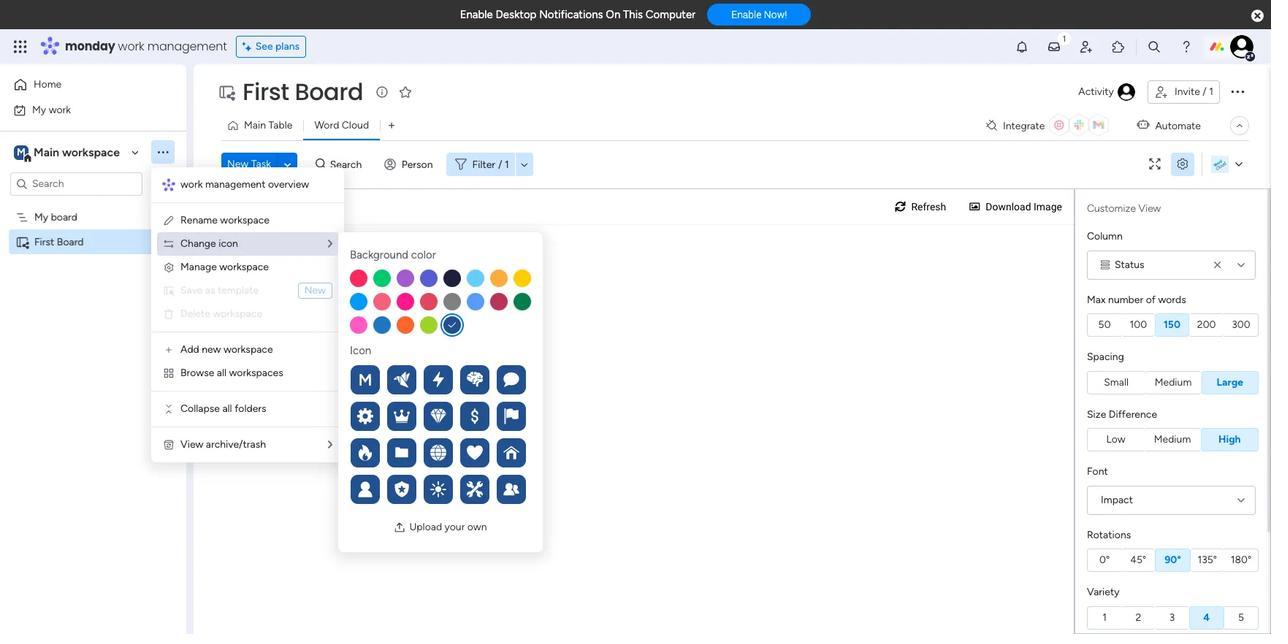 Task type: locate. For each thing, give the bounding box(es) containing it.
view archive/trash
[[180, 438, 266, 451]]

/ for filter
[[498, 158, 502, 171]]

collapse all folders image
[[163, 403, 175, 415]]

medium button up difference
[[1145, 371, 1201, 394]]

0 vertical spatial shareable board image
[[218, 83, 235, 101]]

workspace for delete workspace
[[213, 308, 262, 320]]

new for new
[[304, 284, 326, 297]]

low
[[1106, 433, 1126, 446]]

1 vertical spatial medium button
[[1144, 428, 1201, 451]]

new up delete workspace menu item
[[304, 284, 326, 297]]

1 vertical spatial new
[[304, 284, 326, 297]]

1 vertical spatial work
[[49, 103, 71, 116]]

board down "board"
[[57, 236, 84, 248]]

all for browse
[[217, 367, 227, 379]]

options image
[[1229, 82, 1246, 100]]

5 button
[[1224, 606, 1259, 629]]

90°
[[1165, 554, 1181, 566]]

0 vertical spatial new
[[227, 158, 249, 170]]

2 list arrow image from the top
[[328, 440, 332, 450]]

select product image
[[13, 39, 28, 54]]

main table
[[244, 119, 293, 131]]

add view image
[[389, 120, 395, 131]]

invite / 1 button
[[1148, 80, 1220, 104]]

0 vertical spatial all
[[217, 367, 227, 379]]

1 horizontal spatial board
[[295, 75, 363, 108]]

50
[[1098, 319, 1111, 331]]

m down icon
[[358, 370, 372, 390]]

1 list arrow image from the top
[[328, 239, 332, 249]]

variety
[[1087, 586, 1120, 598]]

medium for size difference
[[1154, 433, 1191, 446]]

view right the customize
[[1139, 202, 1161, 215]]

1 vertical spatial main
[[34, 145, 59, 159]]

management
[[147, 38, 227, 55], [205, 178, 265, 191]]

1 vertical spatial all
[[222, 403, 232, 415]]

1 horizontal spatial shareable board image
[[218, 83, 235, 101]]

1 vertical spatial medium
[[1154, 433, 1191, 446]]

enable for enable now!
[[731, 9, 762, 21]]

/ right invite
[[1203, 85, 1207, 98]]

1 vertical spatial 1
[[505, 158, 509, 171]]

1 vertical spatial /
[[498, 158, 502, 171]]

option
[[0, 204, 186, 207]]

arrow down image
[[516, 156, 533, 173]]

1 horizontal spatial work
[[118, 38, 144, 55]]

show board description image
[[374, 85, 391, 99]]

new task
[[227, 158, 271, 170]]

1
[[1209, 85, 1213, 98], [505, 158, 509, 171], [1102, 611, 1107, 623]]

medium button
[[1145, 371, 1201, 394], [1144, 428, 1201, 451]]

column
[[1087, 230, 1123, 243]]

200 button
[[1189, 313, 1224, 337]]

task
[[251, 158, 271, 170]]

my inside list box
[[34, 211, 48, 223]]

0 horizontal spatial work
[[49, 103, 71, 116]]

1 down variety
[[1102, 611, 1107, 623]]

first board down my board
[[34, 236, 84, 248]]

my down home
[[32, 103, 46, 116]]

table
[[268, 119, 293, 131]]

first up main table
[[243, 75, 289, 108]]

all down add new workspace
[[217, 367, 227, 379]]

0 horizontal spatial m
[[17, 146, 26, 158]]

integrate
[[1003, 119, 1045, 132]]

new inside menu item
[[304, 284, 326, 297]]

1 vertical spatial board
[[57, 236, 84, 248]]

upload
[[409, 521, 442, 533]]

low button
[[1087, 428, 1144, 451]]

main inside button
[[244, 119, 266, 131]]

high
[[1219, 433, 1241, 446]]

150 button
[[1155, 313, 1189, 337]]

1 horizontal spatial view
[[1139, 202, 1161, 215]]

notifications
[[539, 8, 603, 21]]

0 horizontal spatial 1
[[505, 158, 509, 171]]

workspace up search in workspace field
[[62, 145, 120, 159]]

1 vertical spatial m
[[358, 370, 372, 390]]

enable left now!
[[731, 9, 762, 21]]

change icon image
[[163, 238, 175, 250]]

help image
[[1179, 39, 1194, 54]]

word
[[314, 119, 339, 131]]

search everything image
[[1147, 39, 1162, 54]]

browse all workspaces
[[180, 367, 283, 379]]

0 vertical spatial work
[[118, 38, 144, 55]]

workspace inside menu item
[[213, 308, 262, 320]]

main left table
[[244, 119, 266, 131]]

new task button
[[221, 153, 277, 176]]

work inside button
[[49, 103, 71, 116]]

board up word
[[295, 75, 363, 108]]

my for my work
[[32, 103, 46, 116]]

workspace up icon
[[220, 214, 270, 226]]

0 horizontal spatial main
[[34, 145, 59, 159]]

jacob simon image
[[1230, 35, 1254, 58]]

first board up table
[[243, 75, 363, 108]]

150
[[1164, 319, 1181, 331]]

workspace for main workspace
[[62, 145, 120, 159]]

of
[[1146, 293, 1156, 306]]

invite / 1
[[1175, 85, 1213, 98]]

0 vertical spatial /
[[1203, 85, 1207, 98]]

0 vertical spatial m
[[17, 146, 26, 158]]

new up work management overview
[[227, 158, 249, 170]]

enable left desktop
[[460, 8, 493, 21]]

list arrow image
[[328, 239, 332, 249], [328, 440, 332, 450]]

0 vertical spatial first board
[[243, 75, 363, 108]]

delete
[[180, 308, 210, 320]]

workspace
[[62, 145, 120, 159], [220, 214, 270, 226], [219, 261, 269, 273], [213, 308, 262, 320], [223, 343, 273, 356]]

first board
[[243, 75, 363, 108], [34, 236, 84, 248]]

view right view archive/trash icon
[[180, 438, 203, 451]]

workspace for rename workspace
[[220, 214, 270, 226]]

0 horizontal spatial first board
[[34, 236, 84, 248]]

activity
[[1078, 85, 1114, 98]]

cloud
[[342, 119, 369, 131]]

see plans button
[[236, 36, 306, 58]]

menu item
[[163, 282, 332, 300]]

own
[[467, 521, 487, 533]]

medium up difference
[[1155, 376, 1192, 388]]

home button
[[9, 73, 157, 96]]

enable
[[460, 8, 493, 21], [731, 9, 762, 21]]

/ right 'filter'
[[498, 158, 502, 171]]

enable for enable desktop notifications on this computer
[[460, 8, 493, 21]]

0 vertical spatial medium button
[[1145, 371, 1201, 394]]

1 horizontal spatial main
[[244, 119, 266, 131]]

work for monday
[[118, 38, 144, 55]]

upload your own button
[[388, 516, 493, 539]]

manage
[[180, 261, 217, 273]]

1 vertical spatial first
[[34, 236, 54, 248]]

new for new task
[[227, 158, 249, 170]]

medium down difference
[[1154, 433, 1191, 446]]

medium
[[1155, 376, 1192, 388], [1154, 433, 1191, 446]]

m
[[17, 146, 26, 158], [358, 370, 372, 390]]

rename workspace image
[[163, 215, 175, 226]]

menu
[[151, 167, 344, 462]]

3 button
[[1155, 606, 1189, 629]]

my work button
[[9, 98, 157, 122]]

v2 search image
[[316, 156, 326, 173]]

list arrow image for view archive/trash
[[328, 440, 332, 450]]

workspace up "template" at the left of page
[[219, 261, 269, 273]]

1 vertical spatial my
[[34, 211, 48, 223]]

autopilot image
[[1137, 116, 1149, 134]]

v2 status outline image
[[1101, 260, 1110, 270]]

2 horizontal spatial work
[[180, 178, 203, 191]]

delete workspace image
[[163, 308, 175, 320]]

Search in workspace field
[[31, 175, 122, 192]]

board
[[51, 211, 77, 223]]

shareable board image
[[218, 83, 235, 101], [15, 235, 29, 249]]

enable now! button
[[707, 4, 811, 26]]

menu containing work management overview
[[151, 167, 344, 462]]

0 horizontal spatial new
[[227, 158, 249, 170]]

0 vertical spatial my
[[32, 103, 46, 116]]

enable inside button
[[731, 9, 762, 21]]

automate
[[1155, 119, 1201, 132]]

save
[[180, 284, 203, 297]]

main inside workspace selection element
[[34, 145, 59, 159]]

0 horizontal spatial /
[[498, 158, 502, 171]]

180° button
[[1224, 549, 1259, 572]]

folders
[[235, 403, 266, 415]]

workspace down "template" at the left of page
[[213, 308, 262, 320]]

workspaces
[[229, 367, 283, 379]]

1 horizontal spatial first
[[243, 75, 289, 108]]

0 horizontal spatial view
[[180, 438, 203, 451]]

1 vertical spatial first board
[[34, 236, 84, 248]]

service icon image
[[163, 285, 175, 297]]

color
[[411, 248, 436, 262]]

/ inside button
[[1203, 85, 1207, 98]]

first down my board
[[34, 236, 54, 248]]

words
[[1158, 293, 1186, 306]]

list box
[[0, 202, 186, 451]]

small
[[1104, 376, 1129, 388]]

1 left arrow down "icon"
[[505, 158, 509, 171]]

0°
[[1099, 554, 1110, 566]]

1 vertical spatial view
[[180, 438, 203, 451]]

1 right invite
[[1209, 85, 1213, 98]]

1 horizontal spatial 1
[[1102, 611, 1107, 623]]

1 horizontal spatial enable
[[731, 9, 762, 21]]

m left the main workspace
[[17, 146, 26, 158]]

1 horizontal spatial /
[[1203, 85, 1207, 98]]

my left "board"
[[34, 211, 48, 223]]

1 vertical spatial shareable board image
[[15, 235, 29, 249]]

1 horizontal spatial new
[[304, 284, 326, 297]]

work down home
[[49, 103, 71, 116]]

0 horizontal spatial first
[[34, 236, 54, 248]]

word cloud
[[314, 119, 369, 131]]

view archive/trash image
[[163, 439, 175, 451]]

main right workspace image
[[34, 145, 59, 159]]

0 vertical spatial first
[[243, 75, 289, 108]]

add new workspace image
[[163, 344, 175, 356]]

customize view
[[1087, 202, 1161, 215]]

rename
[[180, 214, 218, 226]]

medium button for size difference
[[1144, 428, 1201, 451]]

work right monday
[[118, 38, 144, 55]]

icon
[[350, 344, 371, 357]]

desktop
[[496, 8, 537, 21]]

100 button
[[1121, 313, 1155, 337]]

small button
[[1087, 371, 1145, 394]]

0 vertical spatial main
[[244, 119, 266, 131]]

invite
[[1175, 85, 1200, 98]]

all left folders at left
[[222, 403, 232, 415]]

list arrow image for change icon
[[328, 239, 332, 249]]

number
[[1108, 293, 1143, 306]]

1 vertical spatial list arrow image
[[328, 440, 332, 450]]

m inside workspace image
[[17, 146, 26, 158]]

my inside button
[[32, 103, 46, 116]]

0 vertical spatial list arrow image
[[328, 239, 332, 249]]

0 horizontal spatial shareable board image
[[15, 235, 29, 249]]

medium button down difference
[[1144, 428, 1201, 451]]

work up the rename
[[180, 178, 203, 191]]

new
[[227, 158, 249, 170], [304, 284, 326, 297]]

0 vertical spatial medium
[[1155, 376, 1192, 388]]

0 vertical spatial 1
[[1209, 85, 1213, 98]]

my
[[32, 103, 46, 116], [34, 211, 48, 223]]

manage workspace image
[[163, 262, 175, 273]]

0 horizontal spatial board
[[57, 236, 84, 248]]

first
[[243, 75, 289, 108], [34, 236, 54, 248]]

0 horizontal spatial enable
[[460, 8, 493, 21]]

2 horizontal spatial 1
[[1209, 85, 1213, 98]]

new inside button
[[227, 158, 249, 170]]

as
[[205, 284, 215, 297]]



Task type: vqa. For each thing, say whether or not it's contained in the screenshot.


Task type: describe. For each thing, give the bounding box(es) containing it.
large button
[[1201, 371, 1259, 394]]

see plans
[[255, 40, 300, 53]]

135° button
[[1190, 549, 1224, 572]]

photo icon image
[[394, 522, 406, 533]]

plans
[[275, 40, 300, 53]]

2 button
[[1121, 606, 1155, 629]]

workspace options image
[[156, 145, 170, 159]]

2 vertical spatial work
[[180, 178, 203, 191]]

browse
[[180, 367, 214, 379]]

monday work management
[[65, 38, 227, 55]]

collapse board header image
[[1234, 120, 1246, 131]]

medium button for spacing
[[1145, 371, 1201, 394]]

activity button
[[1073, 80, 1142, 104]]

browse all workspaces image
[[163, 367, 175, 379]]

person button
[[378, 153, 442, 176]]

size difference
[[1087, 408, 1157, 420]]

settings image
[[1171, 159, 1194, 170]]

home
[[34, 78, 62, 91]]

customize
[[1087, 202, 1136, 215]]

impact
[[1101, 493, 1133, 506]]

large
[[1217, 376, 1243, 388]]

add to favorites image
[[398, 84, 413, 99]]

1 image
[[1058, 30, 1071, 46]]

workspace image
[[14, 144, 28, 160]]

300 button
[[1224, 313, 1259, 337]]

5
[[1238, 611, 1244, 623]]

dapulse close image
[[1251, 9, 1264, 23]]

template
[[218, 284, 259, 297]]

change icon
[[180, 237, 238, 250]]

enable now!
[[731, 9, 787, 21]]

work management overview
[[180, 178, 309, 191]]

delete workspace
[[180, 308, 262, 320]]

workspace selection element
[[14, 144, 122, 163]]

180°
[[1231, 554, 1251, 566]]

1 for invite / 1
[[1209, 85, 1213, 98]]

board inside list box
[[57, 236, 84, 248]]

1 button
[[1087, 606, 1121, 629]]

this
[[623, 8, 643, 21]]

see
[[255, 40, 273, 53]]

First Board field
[[239, 75, 367, 108]]

enable desktop notifications on this computer
[[460, 8, 696, 21]]

workspace up workspaces
[[223, 343, 273, 356]]

1 horizontal spatial first board
[[243, 75, 363, 108]]

background
[[350, 248, 408, 262]]

archive/trash
[[206, 438, 266, 451]]

0 vertical spatial management
[[147, 38, 227, 55]]

rotations
[[1087, 529, 1131, 541]]

3
[[1169, 611, 1175, 623]]

/ for invite
[[1203, 85, 1207, 98]]

1 vertical spatial management
[[205, 178, 265, 191]]

300
[[1232, 319, 1250, 331]]

monday
[[65, 38, 115, 55]]

menu item containing save as template
[[163, 282, 332, 300]]

rename workspace
[[180, 214, 270, 226]]

all for collapse
[[222, 403, 232, 415]]

medium for spacing
[[1155, 376, 1192, 388]]

add new workspace
[[180, 343, 273, 356]]

notifications image
[[1015, 39, 1029, 54]]

invite members image
[[1079, 39, 1094, 54]]

200
[[1197, 319, 1216, 331]]

delete workspace menu item
[[163, 305, 332, 323]]

45°
[[1130, 554, 1146, 566]]

status
[[1115, 258, 1144, 271]]

50 button
[[1087, 313, 1121, 337]]

inbox image
[[1047, 39, 1061, 54]]

2
[[1135, 611, 1141, 623]]

now!
[[764, 9, 787, 21]]

work for my
[[49, 103, 71, 116]]

filter
[[472, 158, 495, 171]]

icon
[[219, 237, 238, 250]]

open full screen image
[[1143, 159, 1167, 170]]

workspace for manage workspace
[[219, 261, 269, 273]]

manage workspace
[[180, 261, 269, 273]]

135°
[[1198, 554, 1217, 566]]

first inside list box
[[34, 236, 54, 248]]

1 horizontal spatial m
[[358, 370, 372, 390]]

size
[[1087, 408, 1106, 420]]

save as template
[[180, 284, 259, 297]]

2 vertical spatial 1
[[1102, 611, 1107, 623]]

max
[[1087, 293, 1106, 306]]

difference
[[1109, 408, 1157, 420]]

0 vertical spatial view
[[1139, 202, 1161, 215]]

on
[[606, 8, 620, 21]]

angle down image
[[284, 159, 291, 170]]

dapulse integrations image
[[986, 120, 997, 131]]

max number of words
[[1087, 293, 1186, 306]]

main workspace
[[34, 145, 120, 159]]

add
[[180, 343, 199, 356]]

high button
[[1201, 428, 1259, 451]]

font
[[1087, 465, 1108, 478]]

100
[[1130, 319, 1147, 331]]

Search field
[[326, 154, 370, 175]]

change
[[180, 237, 216, 250]]

your
[[445, 521, 465, 533]]

computer
[[646, 8, 696, 21]]

0° button
[[1087, 549, 1121, 572]]

1 for filter / 1
[[505, 158, 509, 171]]

upload your own
[[409, 521, 487, 533]]

filter / 1
[[472, 158, 509, 171]]

spacing
[[1087, 351, 1124, 363]]

0 vertical spatial board
[[295, 75, 363, 108]]

apps image
[[1111, 39, 1126, 54]]

45° button
[[1121, 549, 1155, 572]]

background color
[[350, 248, 436, 262]]

list box containing my board
[[0, 202, 186, 451]]

main for main workspace
[[34, 145, 59, 159]]

my for my board
[[34, 211, 48, 223]]

main for main table
[[244, 119, 266, 131]]

90° button
[[1155, 549, 1190, 572]]

collapse
[[180, 403, 220, 415]]



